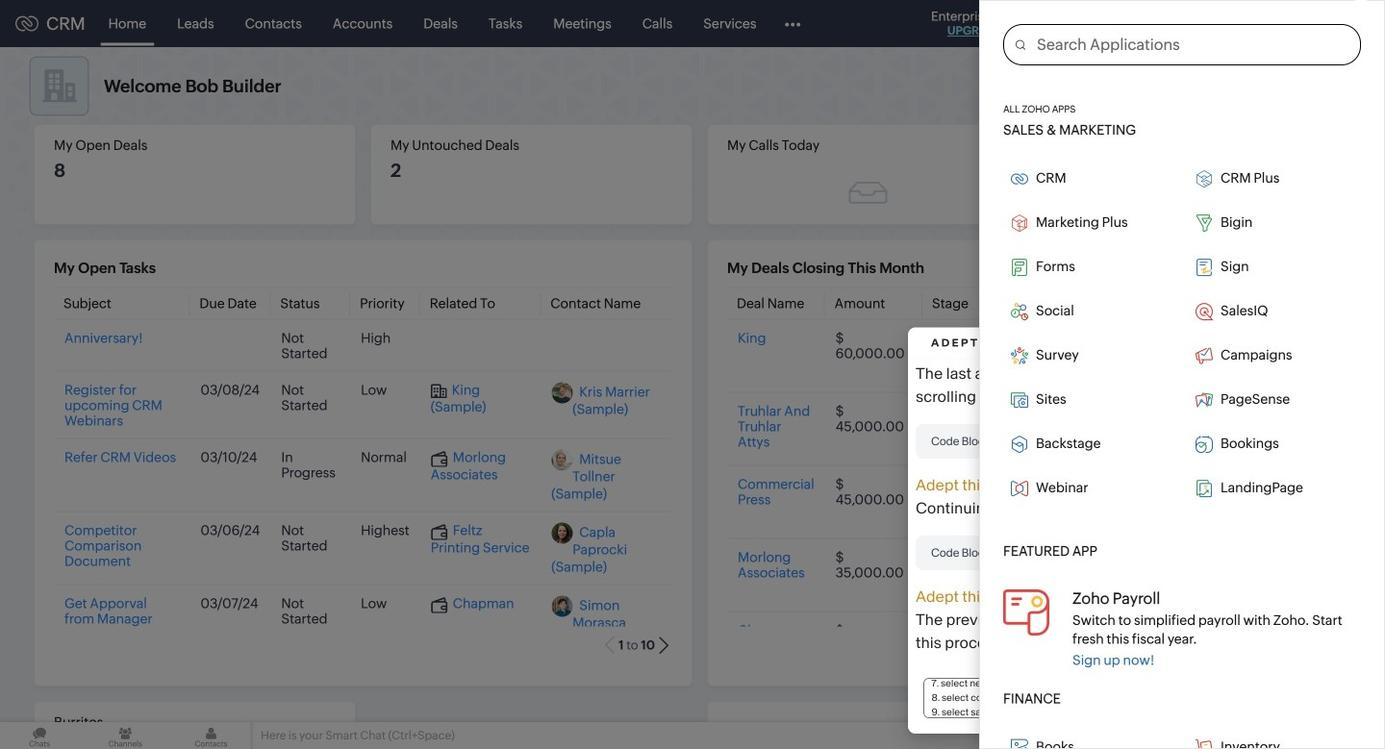 Task type: vqa. For each thing, say whether or not it's contained in the screenshot.
Teams
no



Task type: describe. For each thing, give the bounding box(es) containing it.
chats image
[[0, 723, 79, 750]]

search image
[[1106, 15, 1122, 32]]

zoho payroll image
[[1004, 590, 1050, 636]]

channels image
[[86, 723, 165, 750]]

create menu image
[[1059, 12, 1083, 35]]

search element
[[1094, 0, 1134, 47]]

calendar image
[[1182, 16, 1198, 31]]



Task type: locate. For each thing, give the bounding box(es) containing it.
logo image
[[15, 16, 38, 31]]

profile image
[[1299, 8, 1330, 39]]

signals image
[[1145, 15, 1159, 32]]

create menu element
[[1047, 0, 1094, 47]]

profile element
[[1288, 0, 1342, 47]]

Search Applications text field
[[1026, 25, 1361, 64]]

contacts image
[[172, 723, 251, 750]]

signals element
[[1134, 0, 1170, 47]]



